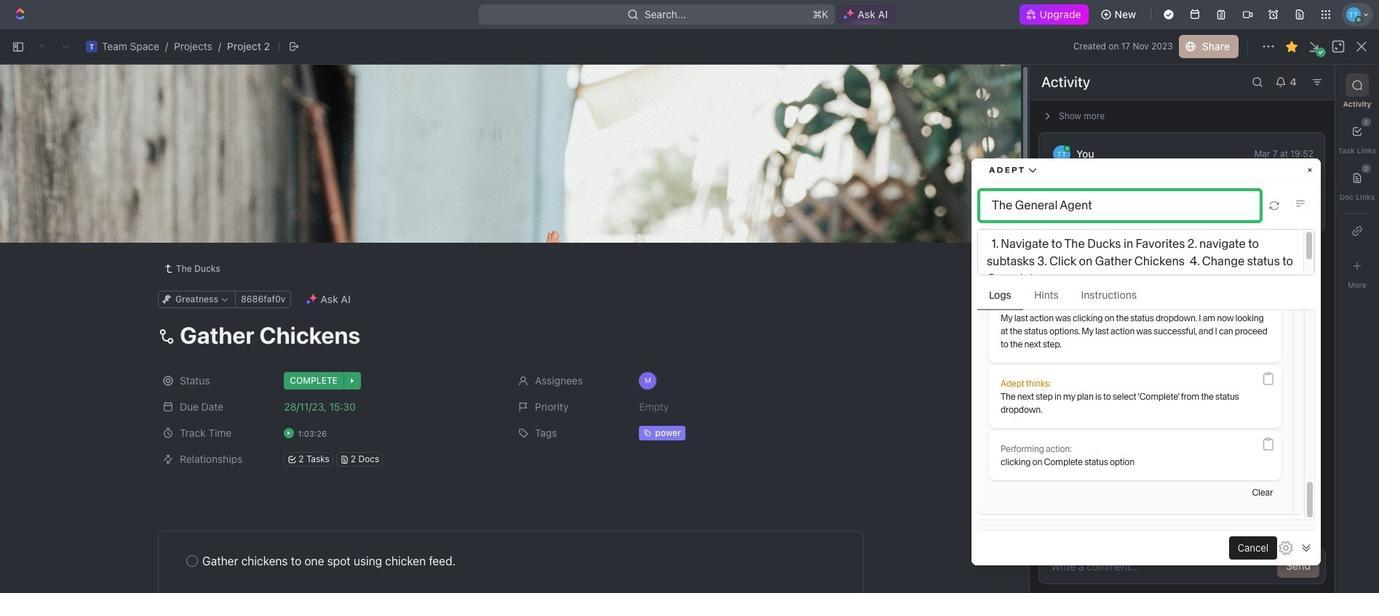 Task type: describe. For each thing, give the bounding box(es) containing it.
0 horizontal spatial drumstick bite image
[[162, 295, 171, 304]]

3 – text field from the top
[[694, 242, 760, 269]]

Edit task name text field
[[158, 322, 863, 349]]

1 horizontal spatial drumstick bite image
[[1254, 575, 1262, 584]]

2 team space, , element from the left
[[198, 41, 210, 52]]

2 – text field from the top
[[694, 217, 760, 243]]



Task type: vqa. For each thing, say whether or not it's contained in the screenshot.
the bottom ClickApps
no



Task type: locate. For each thing, give the bounding box(es) containing it.
1 – text field from the top
[[694, 191, 760, 218]]

tree inside sidebar navigation
[[6, 339, 171, 594]]

sidebar navigation
[[0, 29, 186, 594]]

team space, , element
[[86, 41, 98, 52], [198, 41, 210, 52]]

tree
[[6, 339, 171, 594]]

0 horizontal spatial team space, , element
[[86, 41, 98, 52]]

1 horizontal spatial team space, , element
[[198, 41, 210, 52]]

Search tasks... text field
[[1225, 106, 1370, 128]]

– text field
[[694, 191, 760, 218], [694, 217, 760, 243], [694, 242, 760, 269]]

task sidebar navigation tab list
[[1338, 74, 1376, 585]]

0 vertical spatial drumstick bite image
[[162, 295, 171, 304]]

task sidebar content section
[[1026, 65, 1335, 594]]

1 vertical spatial drumstick bite image
[[1254, 575, 1262, 584]]

drumstick bite image
[[162, 295, 171, 304], [1254, 575, 1262, 584]]

1 team space, , element from the left
[[86, 41, 98, 52]]



